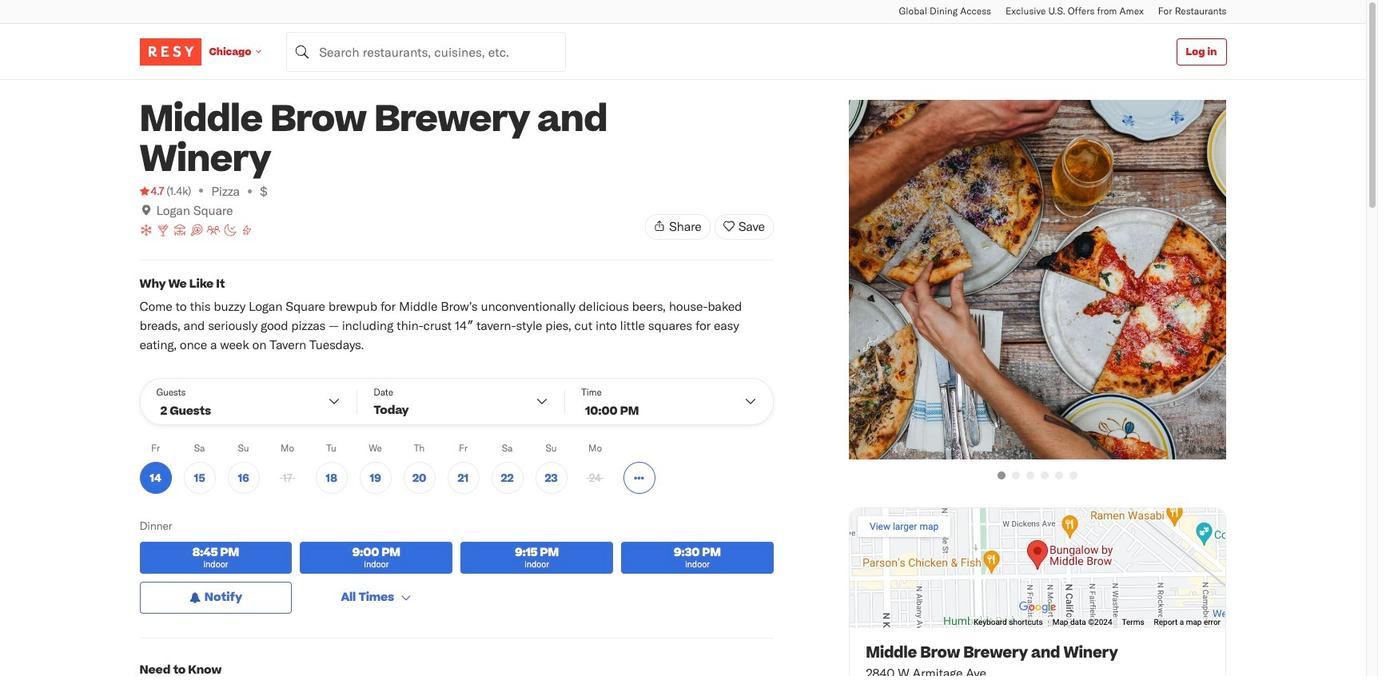 Task type: locate. For each thing, give the bounding box(es) containing it.
None field
[[287, 32, 566, 72]]

4.7 out of 5 stars image
[[140, 183, 164, 199]]



Task type: describe. For each thing, give the bounding box(es) containing it.
Search restaurants, cuisines, etc. text field
[[287, 32, 566, 72]]



